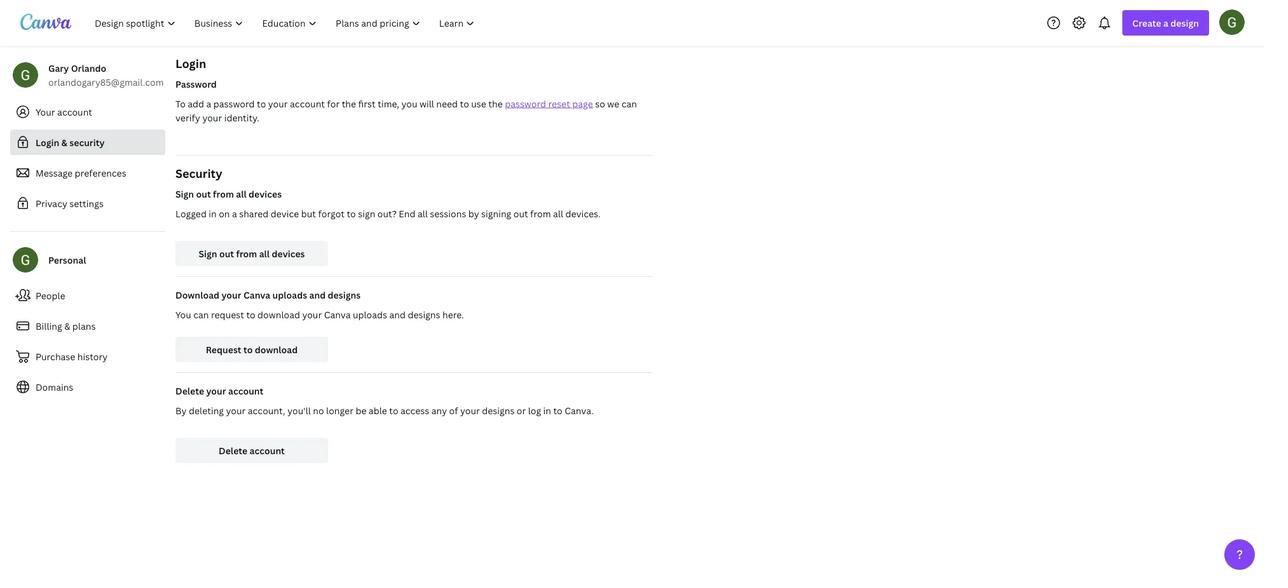 Task type: describe. For each thing, give the bounding box(es) containing it.
purchase history link
[[10, 344, 165, 369]]

sign
[[358, 208, 375, 220]]

no
[[313, 405, 324, 417]]

download your canva uploads and designs
[[176, 289, 361, 301]]

orlandogary85@gmail.com
[[48, 76, 164, 88]]

account left the for
[[290, 98, 325, 110]]

0 vertical spatial in
[[209, 208, 217, 220]]

your account link
[[10, 99, 165, 125]]

0 vertical spatial canva
[[244, 289, 270, 301]]

1 horizontal spatial uploads
[[353, 309, 387, 321]]

out inside button
[[219, 248, 234, 260]]

1 vertical spatial in
[[543, 405, 551, 417]]

sessions
[[430, 208, 466, 220]]

login for login
[[176, 56, 206, 71]]

your left the for
[[268, 98, 288, 110]]

people
[[36, 290, 65, 302]]

delete account
[[219, 445, 285, 457]]

0 horizontal spatial sign
[[176, 188, 194, 200]]

message
[[36, 167, 73, 179]]

billing & plans
[[36, 320, 96, 332]]

orlando
[[71, 62, 106, 74]]

privacy
[[36, 197, 67, 210]]

login & security
[[36, 136, 105, 148]]

sign inside button
[[199, 248, 217, 260]]

shared
[[239, 208, 269, 220]]

to up 'identity.'
[[257, 98, 266, 110]]

out?
[[378, 208, 397, 220]]

able
[[369, 405, 387, 417]]

login & security link
[[10, 130, 165, 155]]

privacy settings
[[36, 197, 104, 210]]

devices inside button
[[272, 248, 305, 260]]

message preferences link
[[10, 160, 165, 186]]

billing
[[36, 320, 62, 332]]

0 horizontal spatial from
[[213, 188, 234, 200]]

but
[[301, 208, 316, 220]]

logged in on a shared device but forgot to sign out? end all sessions by signing out from all devices.
[[176, 208, 601, 220]]

password reset page link
[[505, 98, 593, 110]]

purchase history
[[36, 351, 108, 363]]

to
[[176, 98, 186, 110]]

1 vertical spatial out
[[514, 208, 528, 220]]

access
[[401, 405, 429, 417]]

account inside button
[[250, 445, 285, 457]]

request
[[211, 309, 244, 321]]

or
[[517, 405, 526, 417]]

security
[[69, 136, 105, 148]]

account,
[[248, 405, 285, 417]]

0 horizontal spatial uploads
[[273, 289, 307, 301]]

your down download your canva uploads and designs
[[302, 309, 322, 321]]

on
[[219, 208, 230, 220]]

page
[[573, 98, 593, 110]]

all up shared
[[236, 188, 247, 200]]

create a design
[[1133, 17, 1199, 29]]

use
[[471, 98, 486, 110]]

1 vertical spatial can
[[193, 309, 209, 321]]

verify
[[176, 112, 200, 124]]

1 horizontal spatial a
[[232, 208, 237, 220]]

any
[[432, 405, 447, 417]]

0 vertical spatial out
[[196, 188, 211, 200]]

password
[[176, 78, 217, 90]]

to add a password to your account for the first time, you will need to use the password reset page
[[176, 98, 593, 110]]

to left use
[[460, 98, 469, 110]]

sign out from all devices button
[[176, 241, 328, 266]]

gary
[[48, 62, 69, 74]]

top level navigation element
[[86, 10, 485, 36]]

by
[[176, 405, 187, 417]]

domains
[[36, 381, 73, 393]]

request
[[206, 344, 241, 356]]

sign out from all devices inside button
[[199, 248, 305, 260]]

devices.
[[566, 208, 601, 220]]

1 vertical spatial and
[[389, 309, 406, 321]]

be
[[356, 405, 367, 417]]

of
[[449, 405, 458, 417]]

time,
[[378, 98, 399, 110]]

1 the from the left
[[342, 98, 356, 110]]

1 password from the left
[[214, 98, 255, 110]]

billing & plans link
[[10, 314, 165, 339]]

purchase
[[36, 351, 75, 363]]

0 vertical spatial download
[[258, 309, 300, 321]]

1 horizontal spatial designs
[[408, 309, 440, 321]]

by deleting your account, you'll no longer be able to access any of your designs or log in to canva.
[[176, 405, 594, 417]]

end
[[399, 208, 416, 220]]

delete your account
[[176, 385, 264, 397]]

will
[[420, 98, 434, 110]]



Task type: locate. For each thing, give the bounding box(es) containing it.
from
[[213, 188, 234, 200], [530, 208, 551, 220], [236, 248, 257, 260]]

0 horizontal spatial and
[[309, 289, 326, 301]]

your up the request
[[222, 289, 241, 301]]

all down shared
[[259, 248, 270, 260]]

uploads
[[273, 289, 307, 301], [353, 309, 387, 321]]

design
[[1171, 17, 1199, 29]]

0 horizontal spatial a
[[206, 98, 211, 110]]

2 horizontal spatial out
[[514, 208, 528, 220]]

designs
[[328, 289, 361, 301], [408, 309, 440, 321], [482, 405, 515, 417]]

here.
[[443, 309, 464, 321]]

1 vertical spatial login
[[36, 136, 59, 148]]

1 horizontal spatial delete
[[219, 445, 247, 457]]

download down download your canva uploads and designs
[[258, 309, 300, 321]]

the right the for
[[342, 98, 356, 110]]

2 vertical spatial designs
[[482, 405, 515, 417]]

0 vertical spatial delete
[[176, 385, 204, 397]]

0 horizontal spatial the
[[342, 98, 356, 110]]

to left canva.
[[554, 405, 563, 417]]

delete
[[176, 385, 204, 397], [219, 445, 247, 457]]

account down account,
[[250, 445, 285, 457]]

1 vertical spatial sign
[[199, 248, 217, 260]]

sign up download
[[199, 248, 217, 260]]

1 horizontal spatial can
[[622, 98, 637, 110]]

sign up logged on the top of the page
[[176, 188, 194, 200]]

0 vertical spatial sign
[[176, 188, 194, 200]]

2 horizontal spatial a
[[1164, 17, 1169, 29]]

settings
[[69, 197, 104, 210]]

from inside "sign out from all devices" button
[[236, 248, 257, 260]]

preferences
[[75, 167, 126, 179]]

sign out from all devices down shared
[[199, 248, 305, 260]]

devices down device
[[272, 248, 305, 260]]

delete for delete account
[[219, 445, 247, 457]]

identity.
[[224, 112, 259, 124]]

your down add
[[202, 112, 222, 124]]

gary orlando orlandogary85@gmail.com
[[48, 62, 164, 88]]

to right able
[[389, 405, 398, 417]]

your
[[268, 98, 288, 110], [202, 112, 222, 124], [222, 289, 241, 301], [302, 309, 322, 321], [206, 385, 226, 397], [226, 405, 246, 417], [460, 405, 480, 417]]

1 horizontal spatial password
[[505, 98, 546, 110]]

gary orlando image
[[1220, 9, 1245, 35]]

&
[[61, 136, 67, 148], [64, 320, 70, 332]]

& for login
[[61, 136, 67, 148]]

all left devices.
[[553, 208, 563, 220]]

2 the from the left
[[489, 98, 503, 110]]

2 vertical spatial out
[[219, 248, 234, 260]]

1 vertical spatial devices
[[272, 248, 305, 260]]

& for billing
[[64, 320, 70, 332]]

0 horizontal spatial canva
[[244, 289, 270, 301]]

0 horizontal spatial out
[[196, 188, 211, 200]]

you'll
[[288, 405, 311, 417]]

delete inside button
[[219, 445, 247, 457]]

login up password
[[176, 56, 206, 71]]

0 horizontal spatial delete
[[176, 385, 204, 397]]

the right use
[[489, 98, 503, 110]]

all right end
[[418, 208, 428, 220]]

download
[[258, 309, 300, 321], [255, 344, 298, 356]]

a right on
[[232, 208, 237, 220]]

delete for delete your account
[[176, 385, 204, 397]]

& left the security
[[61, 136, 67, 148]]

domains link
[[10, 375, 165, 400]]

canva.
[[565, 405, 594, 417]]

can inside so we can verify your identity.
[[622, 98, 637, 110]]

a right add
[[206, 98, 211, 110]]

0 vertical spatial from
[[213, 188, 234, 200]]

& inside login & security link
[[61, 136, 67, 148]]

your down delete your account at bottom
[[226, 405, 246, 417]]

login for login & security
[[36, 136, 59, 148]]

& left plans
[[64, 320, 70, 332]]

1 horizontal spatial in
[[543, 405, 551, 417]]

1 vertical spatial uploads
[[353, 309, 387, 321]]

by
[[469, 208, 479, 220]]

2 vertical spatial from
[[236, 248, 257, 260]]

and left here.
[[389, 309, 406, 321]]

1 horizontal spatial sign
[[199, 248, 217, 260]]

create
[[1133, 17, 1162, 29]]

to right request
[[244, 344, 253, 356]]

0 horizontal spatial designs
[[328, 289, 361, 301]]

1 vertical spatial a
[[206, 98, 211, 110]]

so
[[595, 98, 605, 110]]

2 horizontal spatial from
[[530, 208, 551, 220]]

password up 'identity.'
[[214, 98, 255, 110]]

from down shared
[[236, 248, 257, 260]]

account right your
[[57, 106, 92, 118]]

in left on
[[209, 208, 217, 220]]

add
[[188, 98, 204, 110]]

delete up the by
[[176, 385, 204, 397]]

log
[[528, 405, 541, 417]]

0 vertical spatial devices
[[249, 188, 282, 200]]

delete down deleting
[[219, 445, 247, 457]]

password left the reset
[[505, 98, 546, 110]]

delete account button
[[176, 438, 328, 464]]

need
[[436, 98, 458, 110]]

forgot
[[318, 208, 345, 220]]

to inside button
[[244, 344, 253, 356]]

your account
[[36, 106, 92, 118]]

designs left here.
[[408, 309, 440, 321]]

download
[[176, 289, 219, 301]]

1 horizontal spatial canva
[[324, 309, 351, 321]]

security
[[176, 166, 222, 181]]

all inside button
[[259, 248, 270, 260]]

can right you
[[193, 309, 209, 321]]

personal
[[48, 254, 86, 266]]

1 horizontal spatial login
[[176, 56, 206, 71]]

1 vertical spatial from
[[530, 208, 551, 220]]

deleting
[[189, 405, 224, 417]]

your right of
[[460, 405, 480, 417]]

a inside 'create a design' dropdown button
[[1164, 17, 1169, 29]]

privacy settings link
[[10, 191, 165, 216]]

1 horizontal spatial from
[[236, 248, 257, 260]]

your up deleting
[[206, 385, 226, 397]]

out down security
[[196, 188, 211, 200]]

1 horizontal spatial the
[[489, 98, 503, 110]]

you
[[402, 98, 417, 110]]

login
[[176, 56, 206, 71], [36, 136, 59, 148]]

password
[[214, 98, 255, 110], [505, 98, 546, 110]]

sign out from all devices up on
[[176, 188, 282, 200]]

1 vertical spatial delete
[[219, 445, 247, 457]]

download right request
[[255, 344, 298, 356]]

all
[[236, 188, 247, 200], [418, 208, 428, 220], [553, 208, 563, 220], [259, 248, 270, 260]]

for
[[327, 98, 340, 110]]

reset
[[548, 98, 570, 110]]

1 vertical spatial &
[[64, 320, 70, 332]]

2 vertical spatial a
[[232, 208, 237, 220]]

and up you can request to download your canva uploads and designs here.
[[309, 289, 326, 301]]

0 vertical spatial sign out from all devices
[[176, 188, 282, 200]]

logged
[[176, 208, 207, 220]]

out right signing
[[514, 208, 528, 220]]

your inside so we can verify your identity.
[[202, 112, 222, 124]]

so we can verify your identity.
[[176, 98, 637, 124]]

1 vertical spatial canva
[[324, 309, 351, 321]]

2 horizontal spatial designs
[[482, 405, 515, 417]]

you can request to download your canva uploads and designs here.
[[176, 309, 464, 321]]

plans
[[72, 320, 96, 332]]

0 horizontal spatial can
[[193, 309, 209, 321]]

request to download button
[[176, 337, 328, 362]]

from up on
[[213, 188, 234, 200]]

account up account,
[[228, 385, 264, 397]]

to left sign
[[347, 208, 356, 220]]

devices up shared
[[249, 188, 282, 200]]

1 vertical spatial download
[[255, 344, 298, 356]]

0 vertical spatial and
[[309, 289, 326, 301]]

1 horizontal spatial and
[[389, 309, 406, 321]]

account
[[290, 98, 325, 110], [57, 106, 92, 118], [228, 385, 264, 397], [250, 445, 285, 457]]

1 vertical spatial sign out from all devices
[[199, 248, 305, 260]]

people link
[[10, 283, 165, 308]]

0 vertical spatial uploads
[[273, 289, 307, 301]]

can right we
[[622, 98, 637, 110]]

longer
[[326, 405, 354, 417]]

login down your
[[36, 136, 59, 148]]

0 horizontal spatial password
[[214, 98, 255, 110]]

we
[[607, 98, 620, 110]]

request to download
[[206, 344, 298, 356]]

download inside button
[[255, 344, 298, 356]]

a left the design
[[1164, 17, 1169, 29]]

to right the request
[[246, 309, 255, 321]]

out
[[196, 188, 211, 200], [514, 208, 528, 220], [219, 248, 234, 260]]

designs up you can request to download your canva uploads and designs here.
[[328, 289, 361, 301]]

0 vertical spatial a
[[1164, 17, 1169, 29]]

your
[[36, 106, 55, 118]]

create a design button
[[1123, 10, 1210, 36]]

1 vertical spatial designs
[[408, 309, 440, 321]]

history
[[77, 351, 108, 363]]

to
[[257, 98, 266, 110], [460, 98, 469, 110], [347, 208, 356, 220], [246, 309, 255, 321], [244, 344, 253, 356], [389, 405, 398, 417], [554, 405, 563, 417]]

designs left or at the bottom of the page
[[482, 405, 515, 417]]

message preferences
[[36, 167, 126, 179]]

0 horizontal spatial login
[[36, 136, 59, 148]]

you
[[176, 309, 191, 321]]

0 vertical spatial designs
[[328, 289, 361, 301]]

0 vertical spatial can
[[622, 98, 637, 110]]

1 horizontal spatial out
[[219, 248, 234, 260]]

first
[[358, 98, 376, 110]]

from left devices.
[[530, 208, 551, 220]]

& inside the "billing & plans" link
[[64, 320, 70, 332]]

0 vertical spatial login
[[176, 56, 206, 71]]

the
[[342, 98, 356, 110], [489, 98, 503, 110]]

out down on
[[219, 248, 234, 260]]

can
[[622, 98, 637, 110], [193, 309, 209, 321]]

0 horizontal spatial in
[[209, 208, 217, 220]]

device
[[271, 208, 299, 220]]

signing
[[481, 208, 511, 220]]

0 vertical spatial &
[[61, 136, 67, 148]]

sign
[[176, 188, 194, 200], [199, 248, 217, 260]]

2 password from the left
[[505, 98, 546, 110]]

in right log
[[543, 405, 551, 417]]



Task type: vqa. For each thing, say whether or not it's contained in the screenshot.
TypeCraft image
no



